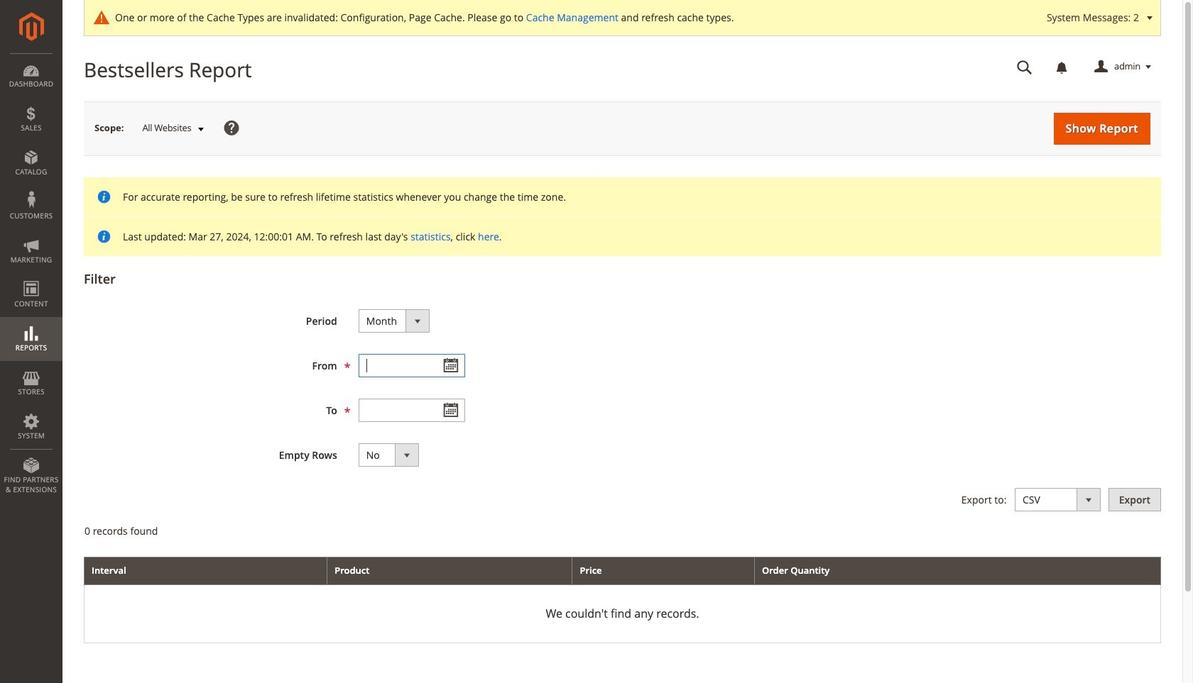 Task type: vqa. For each thing, say whether or not it's contained in the screenshot.
To text field
no



Task type: locate. For each thing, give the bounding box(es) containing it.
None text field
[[1007, 55, 1043, 80], [358, 399, 465, 423], [1007, 55, 1043, 80], [358, 399, 465, 423]]

menu bar
[[0, 53, 62, 502]]

magento admin panel image
[[19, 12, 44, 41]]

None text field
[[358, 354, 465, 378]]



